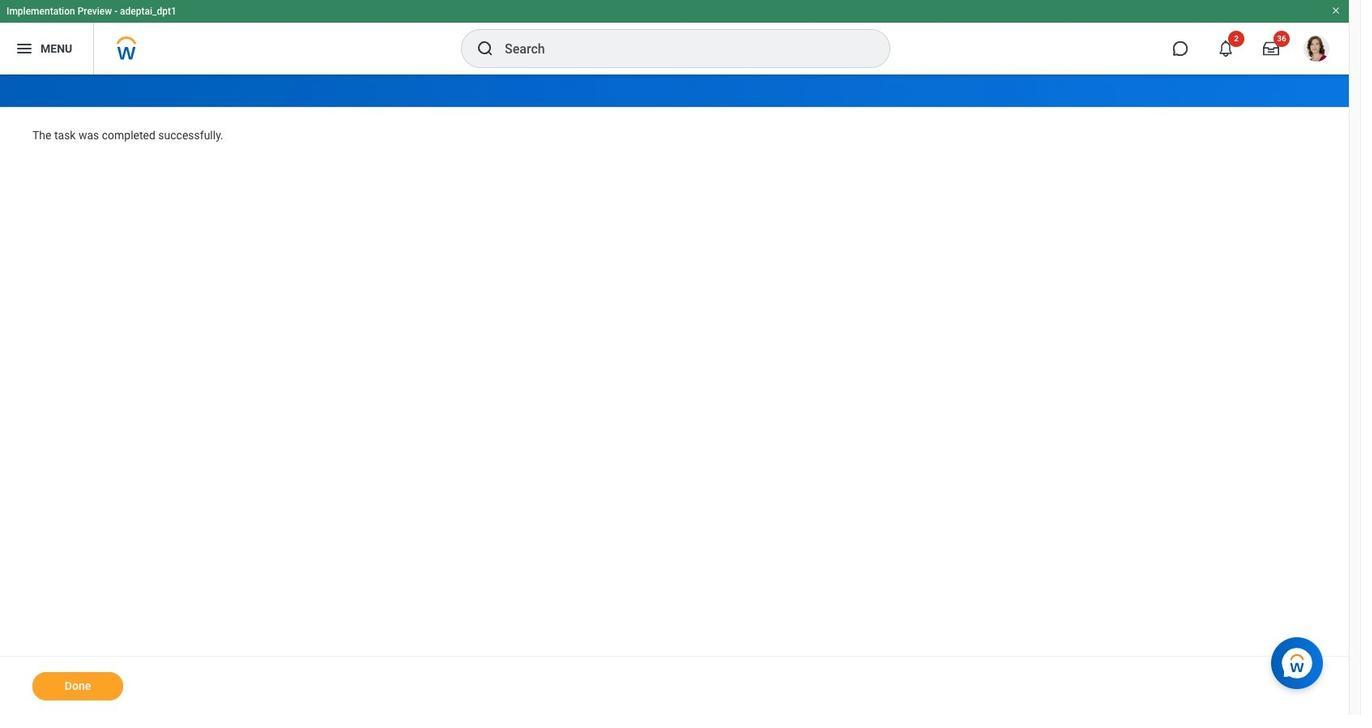 Task type: describe. For each thing, give the bounding box(es) containing it.
justify image
[[15, 39, 34, 58]]

notifications large image
[[1218, 41, 1234, 57]]

profile logan mcneil image
[[1304, 36, 1330, 65]]



Task type: vqa. For each thing, say whether or not it's contained in the screenshot.
13
no



Task type: locate. For each thing, give the bounding box(es) containing it.
inbox large image
[[1263, 41, 1279, 57]]

main content
[[0, 75, 1349, 715]]

banner
[[0, 0, 1349, 75]]

close environment banner image
[[1331, 6, 1341, 15]]

search image
[[476, 39, 495, 58]]

Search Workday  search field
[[505, 31, 856, 66]]



